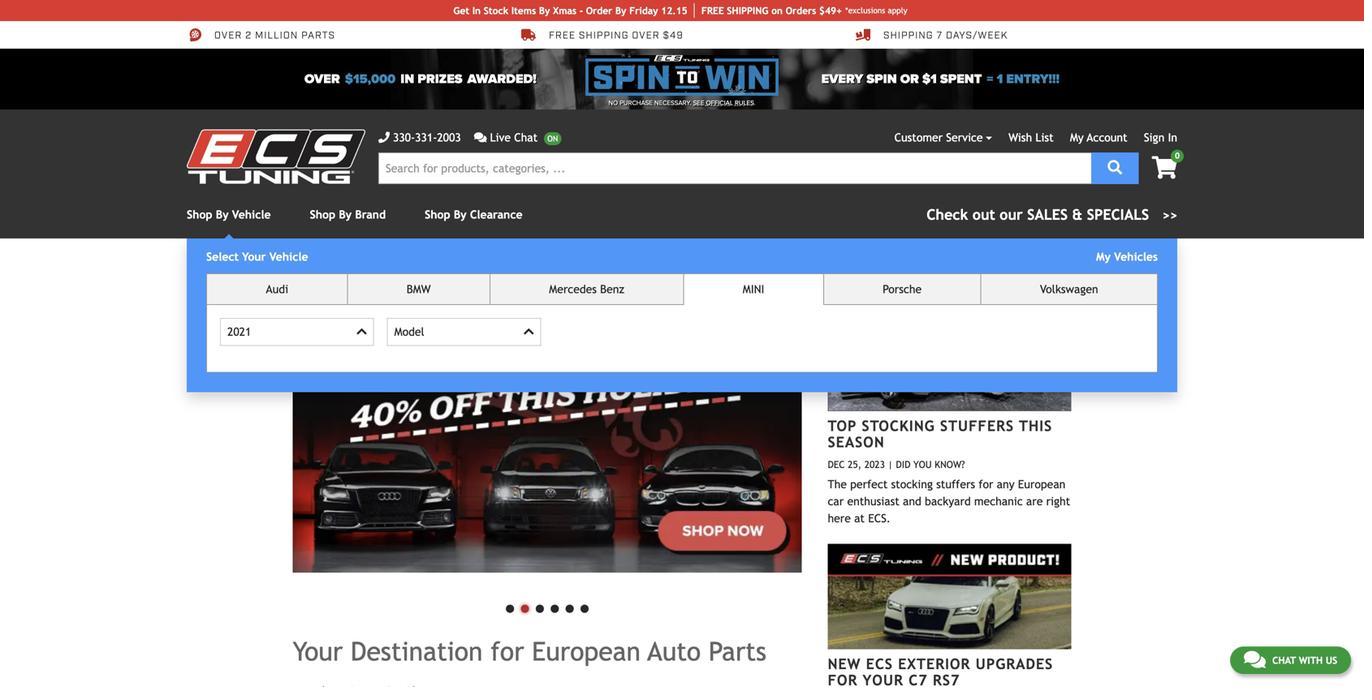 Task type: locate. For each thing, give the bounding box(es) containing it.
my left the vehicles
[[1096, 251, 1111, 264]]

right
[[1046, 495, 1071, 508]]

1 shop from the left
[[187, 208, 212, 221]]

over down parts
[[305, 71, 340, 87]]

1 vertical spatial vehicle
[[269, 251, 308, 264]]

mercedes benz
[[549, 283, 625, 296]]

european inside dec 25, 2023 | did you know? the perfect stocking stuffers for any european car enthusiast and backyard mechanic are right here at ecs.
[[1018, 478, 1066, 491]]

1 horizontal spatial in
[[1168, 131, 1178, 144]]

1 vertical spatial european
[[532, 637, 641, 667]]

by up select
[[216, 208, 229, 221]]

perfect
[[850, 478, 888, 491]]

in right get
[[472, 5, 481, 16]]

your inside new ecs exterior upgrades for your c7 rs7
[[863, 672, 904, 688]]

1 horizontal spatial your
[[293, 637, 343, 667]]

0 vertical spatial chat
[[514, 131, 538, 144]]

1 horizontal spatial over
[[305, 71, 340, 87]]

over
[[214, 29, 242, 42], [305, 71, 340, 87]]

shop
[[187, 208, 212, 221], [310, 208, 335, 221], [425, 208, 450, 221]]

get in stock items by xmas - order by friday 12.15
[[453, 5, 688, 16]]

live chat link
[[474, 129, 561, 146]]

european up the 'are'
[[1018, 478, 1066, 491]]

c7
[[909, 672, 928, 688]]

select
[[206, 251, 239, 264]]

0 horizontal spatial your
[[242, 251, 266, 264]]

benz
[[600, 283, 625, 296]]

parts
[[709, 637, 767, 667]]

for inside dec 25, 2023 | did you know? the perfect stocking stuffers for any european car enthusiast and backyard mechanic are right here at ecs.
[[979, 478, 994, 491]]

2 • from the left
[[518, 591, 532, 624]]

0 horizontal spatial my
[[1070, 131, 1084, 144]]

shop for shop by brand
[[310, 208, 335, 221]]

european down • • • • • •
[[532, 637, 641, 667]]

by for shop by vehicle
[[216, 208, 229, 221]]

0 vertical spatial vehicle
[[232, 208, 271, 221]]

sign in
[[1144, 131, 1178, 144]]

shipping
[[579, 29, 629, 42]]

this
[[1019, 418, 1053, 435]]

vehicle up select your vehicle
[[232, 208, 271, 221]]

.
[[754, 99, 756, 107]]

tab list
[[206, 274, 1158, 373]]

comments image
[[474, 132, 487, 143]]

sales & specials
[[1027, 206, 1149, 223]]

new ecs exterior upgrades for your c7 rs7 image
[[828, 544, 1072, 650]]

here
[[828, 512, 851, 525]]

stuffers
[[940, 418, 1014, 435]]

by right order
[[615, 5, 626, 16]]

shop for shop by vehicle
[[187, 208, 212, 221]]

0 vertical spatial in
[[472, 5, 481, 16]]

2 shop from the left
[[310, 208, 335, 221]]

shop by clearance link
[[425, 208, 523, 221]]

your destination for european auto parts
[[293, 637, 767, 667]]

1 vertical spatial your
[[293, 637, 343, 667]]

by for shop by brand
[[339, 208, 352, 221]]

customer service button
[[895, 129, 992, 146]]

any
[[997, 478, 1015, 491]]

ecs.
[[868, 512, 891, 525]]

ecs right new
[[866, 656, 893, 673]]

live chat
[[490, 131, 538, 144]]

model
[[394, 326, 424, 339]]

purchase
[[620, 99, 653, 107]]

or
[[900, 71, 919, 87]]

shop left 'brand'
[[310, 208, 335, 221]]

$49
[[663, 29, 684, 42]]

1 vertical spatial over
[[305, 71, 340, 87]]

0 vertical spatial ecs
[[906, 278, 939, 299]]

2 horizontal spatial shop
[[425, 208, 450, 221]]

2 vertical spatial your
[[863, 672, 904, 688]]

phone image
[[378, 132, 390, 143]]

my left account
[[1070, 131, 1084, 144]]

spin
[[867, 71, 897, 87]]

vehicle
[[232, 208, 271, 221], [269, 251, 308, 264]]

0 horizontal spatial over
[[214, 29, 242, 42]]

2 horizontal spatial your
[[863, 672, 904, 688]]

auto
[[648, 637, 701, 667]]

over left 2
[[214, 29, 242, 42]]

view
[[1027, 285, 1049, 294]]

see
[[693, 99, 704, 107]]

shop left clearance
[[425, 208, 450, 221]]

in right 'sign'
[[1168, 131, 1178, 144]]

vehicle up the 'audi'
[[269, 251, 308, 264]]

shop up select
[[187, 208, 212, 221]]

ecs left news at the right of page
[[906, 278, 939, 299]]

• • • • • •
[[503, 591, 592, 624]]

0 vertical spatial european
[[1018, 478, 1066, 491]]

*exclusions
[[845, 6, 885, 15]]

days/week
[[946, 29, 1008, 42]]

3 • from the left
[[532, 591, 547, 624]]

backyard
[[925, 495, 971, 508]]

upgrades
[[976, 656, 1053, 673]]

1 vertical spatial my
[[1096, 251, 1111, 264]]

stuffers
[[936, 478, 975, 491]]

1 horizontal spatial ecs
[[906, 278, 939, 299]]

for left any
[[979, 478, 994, 491]]

0 horizontal spatial ecs
[[866, 656, 893, 673]]

0 horizontal spatial for
[[491, 637, 524, 667]]

my vehicles link
[[1096, 251, 1158, 264]]

1 vertical spatial in
[[1168, 131, 1178, 144]]

in
[[472, 5, 481, 16], [1168, 131, 1178, 144]]

by for shop by clearance
[[454, 208, 467, 221]]

audi
[[266, 283, 288, 296]]

orders
[[786, 5, 816, 16]]

chat
[[514, 131, 538, 144], [1272, 655, 1296, 667]]

for down • • • • • •
[[491, 637, 524, 667]]

$49+
[[819, 5, 842, 16]]

official
[[706, 99, 733, 107]]

over 2 million parts link
[[187, 28, 335, 42]]

volkswagen
[[1040, 283, 1098, 296]]

shop by vehicle link
[[187, 208, 271, 221]]

vehicles
[[1114, 251, 1158, 264]]

*exclusions apply link
[[845, 4, 908, 17]]

1 horizontal spatial european
[[1018, 478, 1066, 491]]

account
[[1087, 131, 1128, 144]]

chat right live at the top
[[514, 131, 538, 144]]

spent
[[940, 71, 982, 87]]

1 horizontal spatial chat
[[1272, 655, 1296, 667]]

0 vertical spatial over
[[214, 29, 242, 42]]

rs7
[[933, 672, 960, 688]]

by left clearance
[[454, 208, 467, 221]]

european
[[1018, 478, 1066, 491], [532, 637, 641, 667]]

1 vertical spatial ecs
[[866, 656, 893, 673]]

ecs tuning 'spin to win' contest logo image
[[585, 55, 779, 96]]

are
[[1026, 495, 1043, 508]]

brand
[[355, 208, 386, 221]]

0 horizontal spatial in
[[472, 5, 481, 16]]

chat left the with
[[1272, 655, 1296, 667]]

0 vertical spatial my
[[1070, 131, 1084, 144]]

1 horizontal spatial shop
[[310, 208, 335, 221]]

&
[[1072, 206, 1083, 223]]

ecs news
[[906, 278, 993, 299]]

0 horizontal spatial shop
[[187, 208, 212, 221]]

1 vertical spatial chat
[[1272, 655, 1296, 667]]

3 shop from the left
[[425, 208, 450, 221]]

by left 'brand'
[[339, 208, 352, 221]]

shop by vehicle
[[187, 208, 271, 221]]

1 horizontal spatial for
[[979, 478, 994, 491]]

0 vertical spatial for
[[979, 478, 994, 491]]

shipping
[[884, 29, 934, 42]]

1 horizontal spatial my
[[1096, 251, 1111, 264]]

free
[[701, 5, 724, 16]]

customer
[[895, 131, 943, 144]]

shop by brand
[[310, 208, 386, 221]]

331-
[[415, 131, 437, 144]]



Task type: vqa. For each thing, say whether or not it's contained in the screenshot.
the 2
yes



Task type: describe. For each thing, give the bounding box(es) containing it.
2023
[[865, 459, 885, 470]]

comments image
[[1244, 650, 1266, 670]]

vehicle for select your vehicle
[[269, 251, 308, 264]]

top stocking stuffers this season image
[[828, 306, 1072, 412]]

wish list link
[[1009, 131, 1054, 144]]

stock
[[484, 5, 508, 16]]

sales & specials link
[[927, 204, 1178, 226]]

new ecs exterior upgrades for your c7 rs7
[[828, 656, 1053, 688]]

4 • from the left
[[547, 591, 562, 624]]

shipping 7 days/week
[[884, 29, 1008, 42]]

shopping cart image
[[1152, 156, 1178, 179]]

no purchase necessary. see official rules .
[[609, 99, 756, 107]]

did
[[896, 459, 911, 470]]

free
[[549, 29, 576, 42]]

list
[[1036, 131, 1054, 144]]

enthusiast
[[847, 495, 900, 508]]

over 2 million parts
[[214, 29, 335, 42]]

shop by brand link
[[310, 208, 386, 221]]

my for my vehicles
[[1096, 251, 1111, 264]]

stocking
[[891, 478, 933, 491]]

$1
[[922, 71, 937, 87]]

ecs inside new ecs exterior upgrades for your c7 rs7
[[866, 656, 893, 673]]

shipping 7 days/week link
[[856, 28, 1008, 42]]

tab list containing audi
[[206, 274, 1158, 373]]

live
[[490, 131, 511, 144]]

all
[[1052, 285, 1064, 294]]

apply
[[888, 6, 908, 15]]

season
[[828, 434, 885, 451]]

my account link
[[1070, 131, 1128, 144]]

1 vertical spatial for
[[491, 637, 524, 667]]

free ship ping on orders $49+ *exclusions apply
[[701, 5, 908, 16]]

top stocking stuffers this season link
[[828, 418, 1053, 451]]

specials
[[1087, 206, 1149, 223]]

vehicle for shop by vehicle
[[232, 208, 271, 221]]

2021
[[227, 326, 251, 339]]

my for my account
[[1070, 131, 1084, 144]]

0 link
[[1139, 150, 1184, 181]]

ecs tuning image
[[187, 130, 365, 184]]

dec 25, 2023 | did you know? the perfect stocking stuffers for any european car enthusiast and backyard mechanic are right here at ecs.
[[828, 459, 1071, 525]]

parts
[[301, 29, 335, 42]]

shop for shop by clearance
[[425, 208, 450, 221]]

every spin or $1 spent = 1 entry!!!
[[821, 71, 1060, 87]]

in for get
[[472, 5, 481, 16]]

rules
[[735, 99, 754, 107]]

top
[[828, 418, 857, 435]]

service
[[946, 131, 983, 144]]

in for sign
[[1168, 131, 1178, 144]]

every
[[821, 71, 863, 87]]

330-331-2003
[[393, 131, 461, 144]]

exterior
[[898, 656, 971, 673]]

new ecs exterior upgrades for your c7 rs7 link
[[828, 656, 1053, 688]]

|
[[888, 459, 893, 470]]

mechanic
[[974, 495, 1023, 508]]

0 horizontal spatial chat
[[514, 131, 538, 144]]

330-
[[393, 131, 415, 144]]

friday
[[629, 5, 658, 16]]

search image
[[1108, 160, 1123, 175]]

$15,000
[[345, 71, 396, 87]]

destination
[[351, 637, 483, 667]]

select your vehicle
[[206, 251, 308, 264]]

prizes
[[418, 71, 463, 87]]

1 • from the left
[[503, 591, 518, 624]]

0
[[1175, 151, 1180, 160]]

Search text field
[[378, 153, 1092, 184]]

million
[[255, 29, 298, 42]]

chat with us
[[1272, 655, 1338, 667]]

2003
[[437, 131, 461, 144]]

and
[[903, 495, 922, 508]]

stocking
[[862, 418, 935, 435]]

clearance
[[470, 208, 523, 221]]

0 horizontal spatial european
[[532, 637, 641, 667]]

at
[[854, 512, 865, 525]]

over
[[632, 29, 660, 42]]

generic - ecs up to 40% off image
[[293, 278, 802, 573]]

by left xmas
[[539, 5, 550, 16]]

bmw
[[407, 283, 431, 296]]

330-331-2003 link
[[378, 129, 461, 146]]

view all
[[1027, 285, 1064, 294]]

get
[[453, 5, 469, 16]]

see official rules link
[[693, 98, 754, 108]]

top stocking stuffers this season
[[828, 418, 1053, 451]]

wish
[[1009, 131, 1032, 144]]

12.15
[[661, 5, 688, 16]]

free shipping over $49
[[549, 29, 684, 42]]

6 • from the left
[[577, 591, 592, 624]]

mini
[[743, 283, 765, 296]]

chat with us link
[[1230, 647, 1351, 675]]

the
[[828, 478, 847, 491]]

ping
[[747, 5, 769, 16]]

over for over $15,000 in prizes
[[305, 71, 340, 87]]

in
[[401, 71, 414, 87]]

wish list
[[1009, 131, 1054, 144]]

1
[[997, 71, 1003, 87]]

mercedes
[[549, 283, 597, 296]]

over for over 2 million parts
[[214, 29, 242, 42]]

us
[[1326, 655, 1338, 667]]

no
[[609, 99, 618, 107]]

order
[[586, 5, 613, 16]]

shop by clearance
[[425, 208, 523, 221]]

necessary.
[[654, 99, 692, 107]]

5 • from the left
[[562, 591, 577, 624]]

for
[[828, 672, 858, 688]]

ship
[[727, 5, 747, 16]]

=
[[987, 71, 994, 87]]

0 vertical spatial your
[[242, 251, 266, 264]]

sign in link
[[1144, 131, 1178, 144]]



